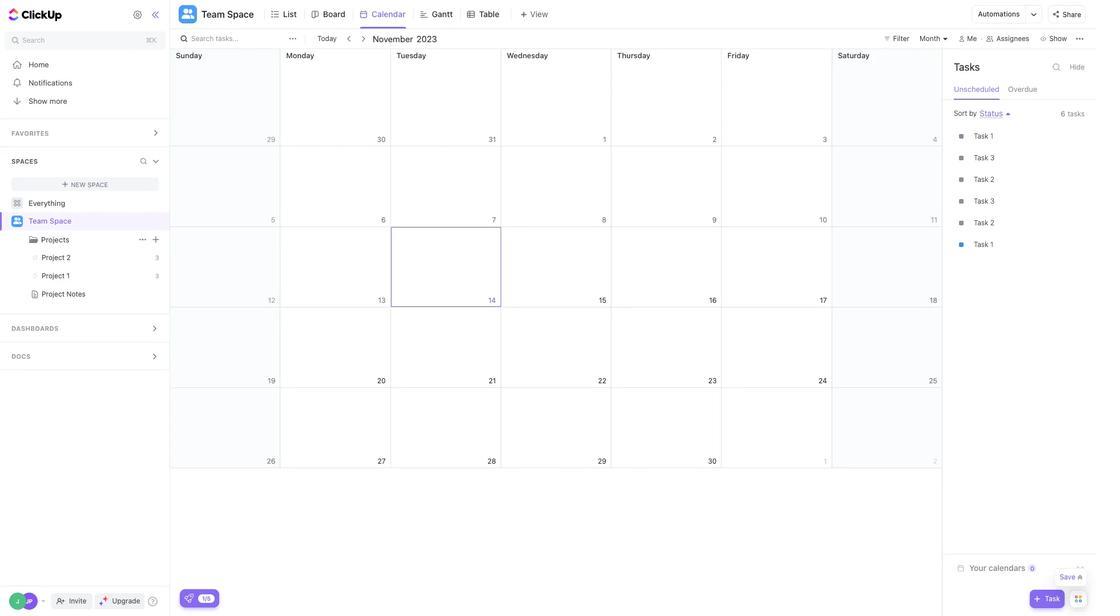 Task type: describe. For each thing, give the bounding box(es) containing it.
today
[[317, 34, 337, 43]]

month
[[920, 34, 940, 43]]

7
[[492, 216, 496, 224]]

team for the team space link on the top left of the page
[[29, 217, 48, 226]]

save
[[1060, 573, 1076, 582]]

spaces
[[11, 158, 38, 165]]

sort by
[[954, 109, 977, 118]]

2 task 3 from the top
[[974, 197, 995, 206]]

project for project 2
[[42, 254, 65, 262]]

space for team space button
[[227, 9, 254, 19]]

j
[[16, 598, 19, 605]]

18
[[930, 296, 938, 305]]

team space link
[[29, 212, 160, 231]]

filter button
[[880, 32, 914, 46]]

new
[[71, 181, 86, 188]]

home link
[[0, 55, 170, 74]]

everything
[[29, 198, 65, 208]]

docs
[[11, 353, 31, 360]]

your calendars 0
[[970, 564, 1035, 573]]

2 for ‎task 2
[[990, 219, 995, 227]]

search for search tasks...
[[191, 34, 214, 43]]

november 2023
[[373, 33, 437, 44]]

overdue
[[1008, 85, 1038, 94]]

invite
[[69, 597, 87, 606]]

23
[[708, 377, 717, 385]]

notifications link
[[0, 74, 170, 92]]

1 horizontal spatial user group image
[[181, 8, 194, 19]]

new space
[[71, 181, 108, 188]]

25
[[929, 377, 938, 385]]

tasks
[[1068, 110, 1085, 118]]

2 for task 2
[[990, 175, 995, 184]]

‎task 1
[[974, 132, 994, 141]]

4
[[933, 135, 938, 144]]

favorites
[[11, 130, 49, 137]]

board
[[323, 9, 345, 19]]

12
[[268, 296, 275, 305]]

status button
[[977, 108, 1003, 118]]

1 for task 1
[[990, 240, 994, 249]]

15
[[599, 296, 606, 305]]

tasks
[[954, 61, 980, 73]]

november
[[373, 33, 413, 44]]

2023
[[417, 33, 437, 44]]

dropdown menu image
[[153, 236, 160, 243]]

27
[[378, 457, 386, 466]]

me button
[[955, 32, 982, 46]]

saturday
[[838, 51, 870, 60]]

11
[[931, 216, 938, 224]]

1 vertical spatial 30
[[708, 457, 717, 466]]

upgrade link
[[95, 594, 145, 610]]

automations button
[[973, 6, 1026, 23]]

board link
[[323, 0, 350, 29]]

tuesday
[[397, 51, 426, 60]]

projects
[[41, 235, 69, 244]]

dashboards
[[11, 325, 59, 332]]

search for search
[[22, 36, 45, 45]]

project 1 link
[[0, 267, 148, 285]]

table link
[[479, 0, 504, 29]]

28
[[488, 457, 496, 466]]

month button
[[917, 32, 952, 46]]

calendar link
[[372, 0, 410, 29]]

hide button
[[1067, 61, 1088, 74]]

6 tasks
[[1061, 110, 1085, 118]]

14
[[489, 296, 496, 305]]

more
[[49, 96, 67, 105]]

20
[[377, 377, 386, 385]]

table
[[479, 9, 499, 19]]

list link
[[283, 0, 301, 29]]

project notes link
[[0, 285, 148, 304]]

1 task 3 from the top
[[974, 154, 995, 162]]

project 2
[[42, 254, 71, 262]]

‎task for ‎task 1
[[974, 132, 989, 141]]

⌘k
[[146, 36, 157, 45]]

sparkle svg 1 image
[[103, 597, 108, 602]]

project 2 link
[[0, 249, 148, 267]]

‎task 2
[[974, 219, 995, 227]]

wednesday
[[507, 51, 548, 60]]



Task type: locate. For each thing, give the bounding box(es) containing it.
1 horizontal spatial space
[[87, 181, 108, 188]]

2 row from the top
[[170, 147, 943, 227]]

space right new
[[87, 181, 108, 188]]

3
[[823, 135, 827, 144], [990, 154, 995, 162], [990, 197, 995, 206], [155, 254, 159, 262], [155, 272, 159, 280]]

Search tasks... text field
[[191, 31, 286, 47]]

status
[[980, 108, 1003, 118]]

tasks...
[[216, 34, 239, 43]]

0 vertical spatial 29
[[267, 135, 275, 144]]

task
[[974, 154, 989, 162], [974, 175, 989, 184], [974, 197, 989, 206], [974, 240, 989, 249], [1045, 595, 1060, 604]]

gantt link
[[432, 0, 458, 29]]

‎task for ‎task 2
[[974, 219, 989, 227]]

share button
[[1049, 5, 1086, 23]]

home
[[29, 60, 49, 69]]

me
[[967, 34, 977, 43]]

row containing 12
[[170, 227, 943, 308]]

team inside sidebar navigation
[[29, 217, 48, 226]]

grid
[[170, 49, 943, 617]]

1 ‎task from the top
[[974, 132, 989, 141]]

project down 'projects'
[[42, 254, 65, 262]]

search inside sidebar navigation
[[22, 36, 45, 45]]

0 vertical spatial 6
[[1061, 110, 1066, 118]]

view
[[530, 9, 548, 19]]

‎task up task 1
[[974, 219, 989, 227]]

row containing 5
[[170, 147, 943, 227]]

space
[[227, 9, 254, 19], [87, 181, 108, 188], [50, 217, 72, 226]]

show left more
[[29, 96, 47, 105]]

monday
[[286, 51, 314, 60]]

29
[[267, 135, 275, 144], [598, 457, 606, 466]]

0 horizontal spatial 30
[[377, 135, 386, 144]]

2 projects link from the left
[[41, 231, 136, 249]]

19
[[268, 377, 275, 385]]

1 horizontal spatial team space
[[202, 9, 254, 19]]

1 vertical spatial project
[[42, 272, 65, 280]]

project notes
[[42, 290, 86, 299]]

2
[[713, 135, 717, 144], [990, 175, 995, 184], [990, 219, 995, 227], [67, 254, 71, 262], [933, 457, 938, 466]]

project for project notes
[[42, 290, 65, 299]]

show more
[[29, 96, 67, 105]]

space up 'projects'
[[50, 217, 72, 226]]

project for project 1
[[42, 272, 65, 280]]

show inside dropdown button
[[1050, 34, 1067, 43]]

0 vertical spatial space
[[227, 9, 254, 19]]

1 horizontal spatial 30
[[708, 457, 717, 466]]

1 horizontal spatial 6
[[1061, 110, 1066, 118]]

0 vertical spatial team space
[[202, 9, 254, 19]]

show inside sidebar navigation
[[29, 96, 47, 105]]

1 row from the top
[[170, 49, 943, 147]]

1 vertical spatial 29
[[598, 457, 606, 466]]

show button
[[1037, 32, 1071, 46]]

‎task
[[974, 132, 989, 141], [974, 219, 989, 227]]

unscheduled
[[954, 85, 1000, 94]]

calendar
[[372, 9, 406, 19]]

1 horizontal spatial 29
[[598, 457, 606, 466]]

1 for ‎task 1
[[990, 132, 994, 141]]

row
[[170, 49, 943, 147], [170, 147, 943, 227], [170, 227, 943, 308], [170, 308, 943, 388], [170, 388, 943, 469]]

3 project from the top
[[42, 290, 65, 299]]

0 horizontal spatial 6
[[381, 216, 386, 224]]

8
[[602, 216, 606, 224]]

team inside button
[[202, 9, 225, 19]]

1 vertical spatial space
[[87, 181, 108, 188]]

5 row from the top
[[170, 388, 943, 469]]

31
[[489, 135, 496, 144]]

filter
[[893, 34, 910, 43]]

2 vertical spatial project
[[42, 290, 65, 299]]

your
[[970, 564, 987, 573]]

‎task down by
[[974, 132, 989, 141]]

sort
[[954, 109, 968, 118]]

1 vertical spatial ‎task
[[974, 219, 989, 227]]

project
[[42, 254, 65, 262], [42, 272, 65, 280], [42, 290, 65, 299]]

3 row from the top
[[170, 227, 943, 308]]

task 3 up task 2 on the right of the page
[[974, 154, 995, 162]]

0 vertical spatial ‎task
[[974, 132, 989, 141]]

team space for the team space link on the top left of the page
[[29, 217, 72, 226]]

1 inside sidebar navigation
[[67, 272, 70, 280]]

0 horizontal spatial user group image
[[13, 218, 21, 225]]

team space inside sidebar navigation
[[29, 217, 72, 226]]

sunday
[[176, 51, 202, 60]]

show for show more
[[29, 96, 47, 105]]

search up home
[[22, 36, 45, 45]]

1 vertical spatial team
[[29, 217, 48, 226]]

automations
[[978, 10, 1020, 18]]

projects link up project 2 at the left top
[[1, 231, 136, 249]]

task 3
[[974, 154, 995, 162], [974, 197, 995, 206]]

1 vertical spatial 6
[[381, 216, 386, 224]]

0 vertical spatial 30
[[377, 135, 386, 144]]

project 1
[[42, 272, 70, 280]]

0 vertical spatial project
[[42, 254, 65, 262]]

today button
[[315, 33, 339, 45]]

0 horizontal spatial search
[[22, 36, 45, 45]]

notes
[[67, 290, 86, 299]]

4 row from the top
[[170, 308, 943, 388]]

0 vertical spatial user group image
[[181, 8, 194, 19]]

team space down 'everything'
[[29, 217, 72, 226]]

space for the team space link on the top left of the page
[[50, 217, 72, 226]]

view button
[[511, 7, 552, 21]]

0 horizontal spatial space
[[50, 217, 72, 226]]

space up search tasks... text box
[[227, 9, 254, 19]]

2 ‎task from the top
[[974, 219, 989, 227]]

9
[[712, 216, 717, 224]]

26
[[267, 457, 275, 466]]

10
[[820, 216, 827, 224]]

2 vertical spatial space
[[50, 217, 72, 226]]

assignees
[[997, 34, 1030, 43]]

everything link
[[0, 194, 170, 212]]

1 vertical spatial task 3
[[974, 197, 995, 206]]

friday
[[728, 51, 750, 60]]

task 3 down task 2 on the right of the page
[[974, 197, 995, 206]]

0
[[1030, 565, 1035, 572]]

onboarding checklist button element
[[184, 594, 194, 604]]

list
[[283, 9, 297, 19]]

13
[[378, 296, 386, 305]]

0 vertical spatial team
[[202, 9, 225, 19]]

sparkle svg 2 image
[[99, 602, 103, 606]]

row containing 26
[[170, 388, 943, 469]]

2 inside sidebar navigation
[[67, 254, 71, 262]]

6 for 6 tasks
[[1061, 110, 1066, 118]]

grid containing sunday
[[170, 49, 943, 617]]

1 horizontal spatial search
[[191, 34, 214, 43]]

5
[[271, 216, 275, 224]]

1 vertical spatial user group image
[[13, 218, 21, 225]]

user group image
[[181, 8, 194, 19], [13, 218, 21, 225]]

1 vertical spatial show
[[29, 96, 47, 105]]

2 for project 2
[[67, 254, 71, 262]]

team for team space button
[[202, 9, 225, 19]]

0 vertical spatial task 3
[[974, 154, 995, 162]]

user group image inside sidebar navigation
[[13, 218, 21, 225]]

0 vertical spatial show
[[1050, 34, 1067, 43]]

30
[[377, 135, 386, 144], [708, 457, 717, 466]]

calendars
[[989, 564, 1026, 573]]

project down the project 1
[[42, 290, 65, 299]]

projects link down everything link
[[41, 231, 136, 249]]

hide
[[1070, 63, 1085, 71]]

row containing 29
[[170, 49, 943, 147]]

2 project from the top
[[42, 272, 65, 280]]

team space inside button
[[202, 9, 254, 19]]

0 horizontal spatial team space
[[29, 217, 72, 226]]

share
[[1063, 10, 1081, 19]]

thursday
[[617, 51, 650, 60]]

21
[[489, 377, 496, 385]]

show down share button
[[1050, 34, 1067, 43]]

row containing 19
[[170, 308, 943, 388]]

6 for 6
[[381, 216, 386, 224]]

team space up tasks...
[[202, 9, 254, 19]]

1 horizontal spatial show
[[1050, 34, 1067, 43]]

onboarding checklist button image
[[184, 594, 194, 604]]

22
[[598, 377, 606, 385]]

1 project from the top
[[42, 254, 65, 262]]

2 horizontal spatial space
[[227, 9, 254, 19]]

upgrade
[[112, 597, 140, 606]]

team space button
[[197, 2, 254, 27]]

1/5
[[202, 595, 211, 602]]

team space for team space button
[[202, 9, 254, 19]]

task 1
[[974, 240, 994, 249]]

1 for project 1
[[67, 272, 70, 280]]

1 horizontal spatial team
[[202, 9, 225, 19]]

jp
[[26, 598, 33, 605]]

gantt
[[432, 9, 453, 19]]

team up search tasks...
[[202, 9, 225, 19]]

6 inside row
[[381, 216, 386, 224]]

search
[[191, 34, 214, 43], [22, 36, 45, 45]]

space inside button
[[227, 9, 254, 19]]

16
[[709, 296, 717, 305]]

team down 'everything'
[[29, 217, 48, 226]]

assignees button
[[982, 32, 1035, 46]]

1
[[990, 132, 994, 141], [603, 135, 606, 144], [990, 240, 994, 249], [67, 272, 70, 280], [824, 457, 827, 466]]

1 vertical spatial team space
[[29, 217, 72, 226]]

0 horizontal spatial show
[[29, 96, 47, 105]]

17
[[820, 296, 827, 305]]

project down project 2 at the left top
[[42, 272, 65, 280]]

show for show
[[1050, 34, 1067, 43]]

1 projects link from the left
[[1, 231, 136, 249]]

notifications
[[29, 78, 72, 87]]

0 horizontal spatial 29
[[267, 135, 275, 144]]

projects link
[[1, 231, 136, 249], [41, 231, 136, 249]]

0 horizontal spatial team
[[29, 217, 48, 226]]

sidebar navigation
[[0, 0, 172, 617]]

sidebar settings image
[[133, 10, 143, 20]]

24
[[819, 377, 827, 385]]

search up sunday
[[191, 34, 214, 43]]



Task type: vqa. For each thing, say whether or not it's contained in the screenshot.


